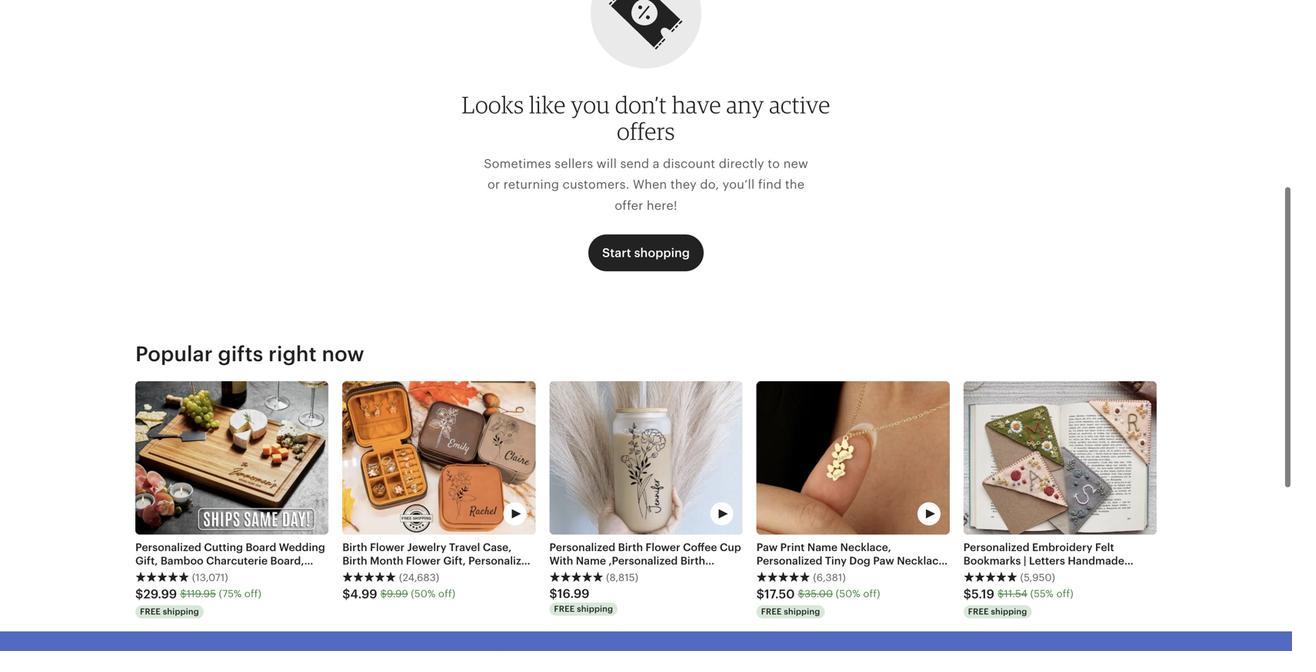 Task type: describe. For each thing, give the bounding box(es) containing it.
birth flower jewelry travel case, birth month flower gift, personalized birthday gift, leather jewelry travel case, custom jewelry case image
[[342, 382, 536, 535]]

you
[[571, 91, 610, 119]]

start
[[602, 246, 631, 260]]

2 vertical spatial jewelry
[[417, 582, 456, 594]]

flower up leather on the left of the page
[[406, 555, 441, 567]]

personalized birth flower coffee cup with name ,personalized birth flower tumbler, bridesmaid proposal, gifts for her, party favor.
[[549, 542, 741, 594]]

letters
[[1029, 555, 1065, 567]]

(50% for 17.50
[[836, 588, 861, 600]]

bridesmaid
[[635, 568, 693, 581]]

gifts
[[218, 342, 263, 366]]

set
[[1077, 582, 1095, 594]]

$ right 17.50
[[798, 588, 805, 600]]

tumbler,
[[587, 568, 632, 581]]

(8,815)
[[606, 572, 639, 584]]

sellers
[[555, 157, 593, 171]]

free for 5.19
[[968, 607, 989, 617]]

$ 5.19 $ 11.54 (55% off) free shipping
[[964, 587, 1074, 617]]

flower down the with at the bottom left
[[549, 568, 584, 581]]

returning
[[504, 178, 559, 192]]

16.99
[[557, 587, 590, 601]]

cup
[[720, 542, 741, 554]]

$ down birthday
[[342, 587, 350, 601]]

offers
[[617, 117, 675, 145]]

(75%
[[219, 588, 242, 600]]

$ 29.99 $ 119.95 (75% off) free shipping
[[135, 587, 262, 617]]

with
[[549, 555, 573, 567]]

new
[[783, 157, 808, 171]]

off) for 17.50
[[863, 588, 880, 600]]

flower inside personalized embroidery felt bookmarks | letters handmade corner bookmark | 4 season letter & flower felt bookmark  set
[[964, 582, 998, 594]]

0 vertical spatial felt
[[1095, 542, 1114, 554]]

birth flower jewelry travel case, birth month flower gift, personalized birthday gift, leather jewelry travel case, custom jewelry case
[[342, 542, 534, 594]]

(55%
[[1030, 588, 1054, 600]]

proposal,
[[549, 582, 598, 594]]

$ right 5.19
[[998, 588, 1004, 600]]

favor.
[[699, 582, 730, 594]]

1 vertical spatial bookmark
[[1023, 582, 1075, 594]]

personalized for 16.99
[[549, 542, 615, 554]]

active
[[769, 91, 830, 119]]

4
[[1063, 568, 1070, 581]]

don't
[[615, 91, 667, 119]]

(5,950)
[[1020, 572, 1055, 584]]

find
[[758, 178, 782, 192]]

gifts
[[601, 582, 625, 594]]

they
[[670, 178, 697, 192]]

1 horizontal spatial |
[[1057, 568, 1060, 581]]

9.99
[[387, 588, 408, 600]]

embroidery
[[1032, 542, 1093, 554]]

custom
[[374, 582, 414, 594]]

0 vertical spatial jewelry
[[407, 542, 447, 554]]

flower up ,personalized
[[646, 542, 680, 554]]

$ left "119.95"
[[135, 587, 143, 601]]

flower up month
[[370, 542, 405, 554]]

right
[[268, 342, 317, 366]]

1 horizontal spatial gift,
[[443, 555, 466, 567]]

35.00
[[805, 588, 833, 600]]

shipping inside $ 16.99 free shipping
[[577, 604, 613, 614]]

free for 17.50
[[761, 607, 782, 617]]

5.19
[[972, 587, 995, 601]]

sometimes sellers will send a discount directly to new or returning customers. when they do, you'll find the offer here!
[[484, 157, 808, 213]]

bookmarks
[[964, 555, 1021, 567]]

a
[[653, 157, 660, 171]]

17.50
[[764, 587, 795, 601]]

popular
[[135, 342, 213, 366]]

(24,683)
[[399, 572, 439, 584]]

4.99
[[350, 587, 377, 601]]

1 vertical spatial travel
[[498, 568, 529, 581]]

1 vertical spatial felt
[[1001, 582, 1020, 594]]

looks
[[462, 91, 524, 119]]

119.95
[[187, 588, 216, 600]]

$ 17.50 $ 35.00 (50% off) free shipping
[[757, 587, 880, 617]]

personalized for 5.19
[[964, 542, 1030, 554]]

corner
[[964, 568, 1000, 581]]

customers.
[[563, 178, 630, 192]]

her,
[[645, 582, 666, 594]]



Task type: locate. For each thing, give the bounding box(es) containing it.
paw print name necklace, personalized tiny dog paw necklace, minimalist paw necklace, animal necklace, pet necklace, christmas gift image
[[757, 382, 950, 535]]

0 vertical spatial |
[[1024, 555, 1026, 567]]

season
[[1072, 568, 1110, 581]]

1 horizontal spatial case,
[[483, 542, 512, 554]]

off) right '(75%'
[[244, 588, 262, 600]]

off) for 29.99
[[244, 588, 262, 600]]

1 vertical spatial jewelry
[[456, 568, 495, 581]]

off) right 35.00 in the bottom right of the page
[[863, 588, 880, 600]]

(50% inside $ 4.99 $ 9.99 (50% off)
[[411, 588, 436, 600]]

0 vertical spatial bookmark
[[1002, 568, 1055, 581]]

case, up case
[[483, 542, 512, 554]]

&
[[1146, 568, 1154, 581]]

0 horizontal spatial gift,
[[389, 568, 411, 581]]

1 (50% from the left
[[411, 588, 436, 600]]

shipping for 5.19
[[991, 607, 1027, 617]]

$ right 4.99
[[380, 588, 387, 600]]

29.99
[[143, 587, 177, 601]]

$ inside $ 4.99 $ 9.99 (50% off)
[[380, 588, 387, 600]]

2 (50% from the left
[[836, 588, 861, 600]]

send
[[620, 157, 649, 171]]

personalized
[[549, 542, 615, 554], [964, 542, 1030, 554], [468, 555, 534, 567]]

shopping
[[634, 246, 690, 260]]

personalized embroidery felt bookmarks | letters handmade corner bookmark | 4 season letter & flower felt bookmark  set
[[964, 542, 1154, 594]]

felt
[[1095, 542, 1114, 554], [1001, 582, 1020, 594]]

$ down corner
[[964, 587, 972, 601]]

shipping inside $ 17.50 $ 35.00 (50% off) free shipping
[[784, 607, 820, 617]]

(13,071)
[[192, 572, 228, 584]]

bookmark down 4 at right
[[1023, 582, 1075, 594]]

3 off) from the left
[[863, 588, 880, 600]]

$ 4.99 $ 9.99 (50% off)
[[342, 587, 456, 601]]

felt right 5.19
[[1001, 582, 1020, 594]]

1 vertical spatial gift,
[[389, 568, 411, 581]]

birthday
[[342, 568, 386, 581]]

jewelry up leather on the left of the page
[[407, 542, 447, 554]]

$ right favor. at the bottom right of page
[[757, 587, 764, 601]]

free inside $ 16.99 free shipping
[[554, 604, 575, 614]]

name
[[576, 555, 606, 567]]

0 horizontal spatial felt
[[1001, 582, 1020, 594]]

jewelry down leather on the left of the page
[[417, 582, 456, 594]]

coffee
[[683, 542, 717, 554]]

or
[[488, 178, 500, 192]]

| left 4 at right
[[1057, 568, 1060, 581]]

off) for 5.19
[[1056, 588, 1074, 600]]

personalized inside personalized birth flower coffee cup with name ,personalized birth flower tumbler, bridesmaid proposal, gifts for her, party favor.
[[549, 542, 615, 554]]

now
[[322, 342, 364, 366]]

personalized inside personalized embroidery felt bookmarks | letters handmade corner bookmark | 4 season letter & flower felt bookmark  set
[[964, 542, 1030, 554]]

party
[[669, 582, 696, 594]]

personalized up case
[[468, 555, 534, 567]]

shipping down 35.00 in the bottom right of the page
[[784, 607, 820, 617]]

1 horizontal spatial (50%
[[836, 588, 861, 600]]

(50% for 4.99
[[411, 588, 436, 600]]

free inside $ 5.19 $ 11.54 (55% off) free shipping
[[968, 607, 989, 617]]

start shopping
[[602, 246, 690, 260]]

free
[[554, 604, 575, 614], [140, 607, 161, 617], [761, 607, 782, 617], [968, 607, 989, 617]]

off) inside $ 17.50 $ 35.00 (50% off) free shipping
[[863, 588, 880, 600]]

free for 29.99
[[140, 607, 161, 617]]

case, down birthday
[[342, 582, 371, 594]]

personalized inside birth flower jewelry travel case, birth month flower gift, personalized birthday gift, leather jewelry travel case, custom jewelry case
[[468, 555, 534, 567]]

case
[[459, 582, 485, 594]]

free inside $ 29.99 $ 119.95 (75% off) free shipping
[[140, 607, 161, 617]]

the
[[785, 178, 805, 192]]

1 horizontal spatial travel
[[498, 568, 529, 581]]

| up (5,950)
[[1024, 555, 1026, 567]]

off) inside $ 29.99 $ 119.95 (75% off) free shipping
[[244, 588, 262, 600]]

when
[[633, 178, 667, 192]]

personalized birth flower coffee cup with name ,personalized birth flower tumbler, bridesmaid proposal, gifts for her, party favor. image
[[549, 382, 743, 535]]

flower down corner
[[964, 582, 998, 594]]

off) down 4 at right
[[1056, 588, 1074, 600]]

personalized up the "name"
[[549, 542, 615, 554]]

bookmark down "letters"
[[1002, 568, 1055, 581]]

shipping for 17.50
[[784, 607, 820, 617]]

$
[[549, 587, 557, 601], [135, 587, 143, 601], [342, 587, 350, 601], [757, 587, 764, 601], [964, 587, 972, 601], [180, 588, 187, 600], [380, 588, 387, 600], [798, 588, 805, 600], [998, 588, 1004, 600]]

leather
[[414, 568, 453, 581]]

gift, up leather on the left of the page
[[443, 555, 466, 567]]

1 vertical spatial case,
[[342, 582, 371, 594]]

|
[[1024, 555, 1026, 567], [1057, 568, 1060, 581]]

$ 16.99 free shipping
[[549, 587, 613, 614]]

0 horizontal spatial travel
[[449, 542, 480, 554]]

personalized cutting board wedding gift, bamboo charcuterie board, unique christmas gifts, bridal shower gift, engraved engagement present, image
[[135, 382, 329, 535]]

1 horizontal spatial personalized
[[549, 542, 615, 554]]

(50% down (24,683)
[[411, 588, 436, 600]]

jewelry
[[407, 542, 447, 554], [456, 568, 495, 581], [417, 582, 456, 594]]

0 horizontal spatial personalized
[[468, 555, 534, 567]]

11.54
[[1004, 588, 1028, 600]]

2 off) from the left
[[438, 588, 456, 600]]

0 horizontal spatial case,
[[342, 582, 371, 594]]

1 vertical spatial |
[[1057, 568, 1060, 581]]

shipping for 29.99
[[163, 607, 199, 617]]

shipping down "119.95"
[[163, 607, 199, 617]]

(50%
[[411, 588, 436, 600], [836, 588, 861, 600]]

jewelry up case
[[456, 568, 495, 581]]

off) for 4.99
[[438, 588, 456, 600]]

discount
[[663, 157, 715, 171]]

to
[[768, 157, 780, 171]]

$ right 29.99
[[180, 588, 187, 600]]

month
[[370, 555, 403, 567]]

have
[[672, 91, 721, 119]]

personalized embroidery felt bookmarks | letters handmade corner bookmark | 4 season letter & flower felt bookmark  set image
[[964, 382, 1157, 535]]

0 horizontal spatial |
[[1024, 555, 1026, 567]]

start shopping link
[[588, 235, 704, 271]]

handmade
[[1068, 555, 1125, 567]]

gift, up custom
[[389, 568, 411, 581]]

$ inside $ 16.99 free shipping
[[549, 587, 557, 601]]

shipping inside $ 29.99 $ 119.95 (75% off) free shipping
[[163, 607, 199, 617]]

like
[[529, 91, 566, 119]]

do,
[[700, 178, 719, 192]]

offer
[[615, 199, 643, 213]]

any
[[726, 91, 764, 119]]

$ down the with at the bottom left
[[549, 587, 557, 601]]

1 horizontal spatial felt
[[1095, 542, 1114, 554]]

shipping
[[577, 604, 613, 614], [163, 607, 199, 617], [784, 607, 820, 617], [991, 607, 1027, 617]]

0 vertical spatial travel
[[449, 542, 480, 554]]

shipping inside $ 5.19 $ 11.54 (55% off) free shipping
[[991, 607, 1027, 617]]

off) down leather on the left of the page
[[438, 588, 456, 600]]

off) inside $ 4.99 $ 9.99 (50% off)
[[438, 588, 456, 600]]

for
[[628, 582, 643, 594]]

popular gifts right now
[[135, 342, 364, 366]]

directly
[[719, 157, 764, 171]]

looks like you don't have any active offers
[[462, 91, 830, 145]]

0 horizontal spatial (50%
[[411, 588, 436, 600]]

free inside $ 17.50 $ 35.00 (50% off) free shipping
[[761, 607, 782, 617]]

bookmark
[[1002, 568, 1055, 581], [1023, 582, 1075, 594]]

2 horizontal spatial personalized
[[964, 542, 1030, 554]]

birth
[[342, 542, 367, 554], [618, 542, 643, 554], [342, 555, 367, 567], [680, 555, 705, 567]]

0 vertical spatial case,
[[483, 542, 512, 554]]

free down 5.19
[[968, 607, 989, 617]]

0 vertical spatial gift,
[[443, 555, 466, 567]]

travel
[[449, 542, 480, 554], [498, 568, 529, 581]]

personalized up the bookmarks
[[964, 542, 1030, 554]]

flower
[[370, 542, 405, 554], [646, 542, 680, 554], [406, 555, 441, 567], [549, 568, 584, 581], [964, 582, 998, 594]]

here!
[[647, 199, 677, 213]]

shipping down 11.54
[[991, 607, 1027, 617]]

(50% inside $ 17.50 $ 35.00 (50% off) free shipping
[[836, 588, 861, 600]]

1 off) from the left
[[244, 588, 262, 600]]

felt up handmade
[[1095, 542, 1114, 554]]

(50% down (6,381)
[[836, 588, 861, 600]]

free down 17.50
[[761, 607, 782, 617]]

4 off) from the left
[[1056, 588, 1074, 600]]

shipping down "16.99"
[[577, 604, 613, 614]]

free down 29.99
[[140, 607, 161, 617]]

free down "16.99"
[[554, 604, 575, 614]]

you'll
[[723, 178, 755, 192]]

sometimes
[[484, 157, 551, 171]]

,personalized
[[609, 555, 678, 567]]

letter
[[1113, 568, 1143, 581]]

case,
[[483, 542, 512, 554], [342, 582, 371, 594]]

off)
[[244, 588, 262, 600], [438, 588, 456, 600], [863, 588, 880, 600], [1056, 588, 1074, 600]]

will
[[597, 157, 617, 171]]

gift,
[[443, 555, 466, 567], [389, 568, 411, 581]]

off) inside $ 5.19 $ 11.54 (55% off) free shipping
[[1056, 588, 1074, 600]]

(6,381)
[[813, 572, 846, 584]]



Task type: vqa. For each thing, say whether or not it's contained in the screenshot.
"Case"
yes



